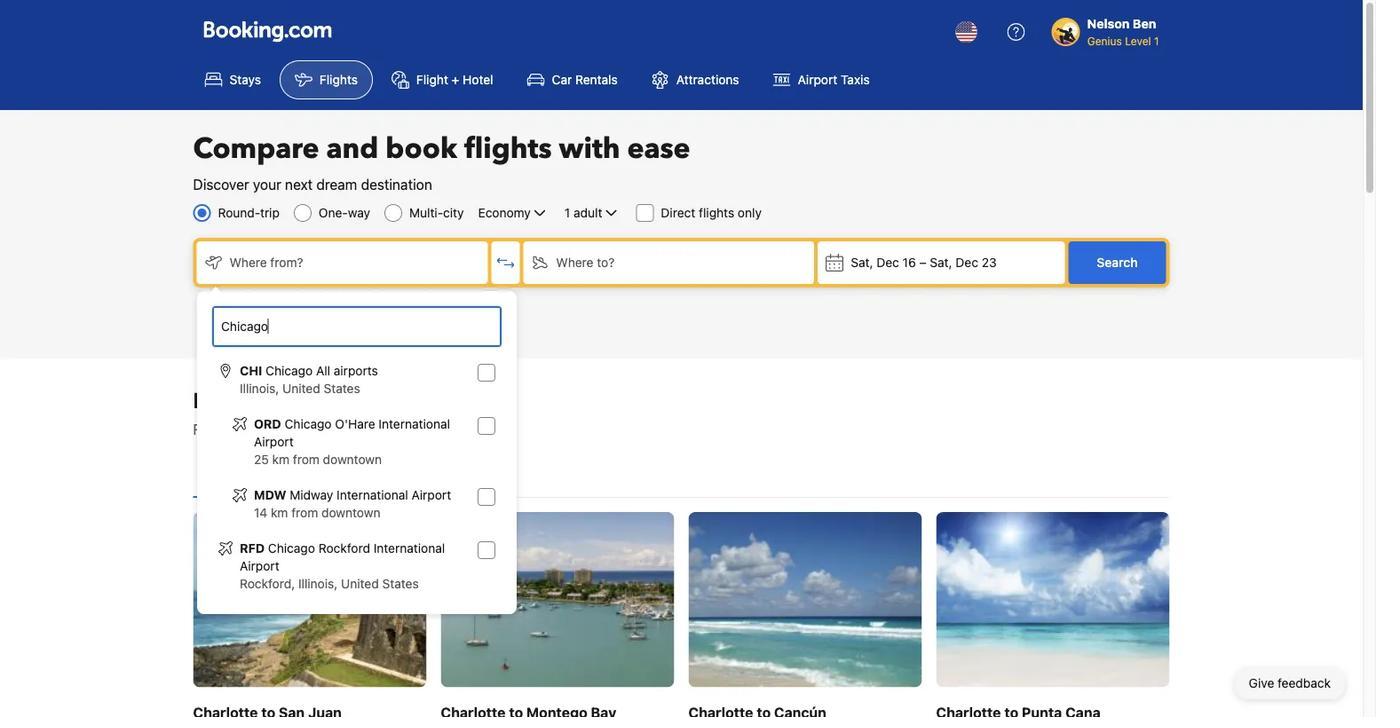 Task type: vqa. For each thing, say whether or not it's contained in the screenshot.
from to the top
yes



Task type: describe. For each thing, give the bounding box(es) containing it.
one-
[[319, 206, 348, 220]]

Airport or city text field
[[219, 317, 495, 337]]

–
[[919, 255, 927, 270]]

direct flights only
[[661, 206, 762, 220]]

charlotte to montego bay image
[[441, 512, 674, 687]]

adult
[[574, 206, 602, 220]]

international for o'hare
[[379, 417, 450, 432]]

charlotte to cancún image
[[689, 512, 922, 687]]

14
[[254, 506, 267, 520]]

rfd
[[240, 541, 265, 556]]

2 sat, from the left
[[930, 255, 952, 270]]

your
[[253, 176, 281, 193]]

km inside mdw midway international airport 14 km from downtown
[[271, 506, 288, 520]]

rockford
[[319, 541, 370, 556]]

1 adult button
[[563, 202, 622, 224]]

16
[[903, 255, 916, 270]]

trip
[[260, 206, 280, 220]]

international inside button
[[207, 467, 279, 481]]

downtown inside mdw midway international airport 14 km from downtown
[[321, 506, 380, 520]]

flights inside compare and book flights with ease discover your next dream destination
[[464, 130, 552, 168]]

charlotte to punta cana image
[[936, 512, 1170, 687]]

domestic
[[282, 421, 342, 438]]

flight + hotel link
[[376, 60, 508, 99]]

nelson ben genius level 1
[[1087, 16, 1159, 47]]

destination
[[361, 176, 432, 193]]

way
[[348, 206, 370, 220]]

rockford,
[[240, 577, 295, 591]]

car rentals link
[[512, 60, 633, 99]]

chicago inside chi chicago all airports illinois, united states
[[266, 364, 313, 378]]

chicago for ord
[[285, 417, 332, 432]]

international button
[[193, 451, 293, 497]]

direct
[[661, 206, 696, 220]]

flights left only
[[699, 206, 734, 220]]

stays
[[230, 72, 261, 87]]

all
[[316, 364, 330, 378]]

near
[[349, 387, 396, 416]]

flight + hotel
[[416, 72, 493, 87]]

on
[[262, 421, 279, 438]]

ease
[[627, 130, 691, 168]]

give feedback
[[1249, 676, 1331, 691]]

1 dec from the left
[[877, 255, 899, 270]]

charlotte to san juan image
[[193, 512, 427, 687]]

mdw midway international airport 14 km from downtown
[[254, 488, 451, 520]]

give feedback button
[[1235, 668, 1345, 700]]

with
[[559, 130, 620, 168]]

and inside compare and book flights with ease discover your next dream destination
[[326, 130, 379, 168]]

international for midway
[[337, 488, 408, 503]]

+
[[452, 72, 459, 87]]

airport taxis link
[[758, 60, 885, 99]]

chicago o'hare international airport
[[254, 417, 450, 449]]

one-way
[[319, 206, 370, 220]]

feedback
[[1278, 676, 1331, 691]]

rockford, illinois, united states
[[240, 577, 419, 591]]

hotel
[[463, 72, 493, 87]]

from inside mdw midway international airport 14 km from downtown
[[291, 506, 318, 520]]

compare
[[193, 130, 319, 168]]

0 vertical spatial downtown
[[323, 452, 382, 467]]

0 vertical spatial km
[[272, 452, 290, 467]]

search button
[[1069, 242, 1166, 284]]

car rentals
[[552, 72, 618, 87]]

1 vertical spatial illinois,
[[298, 577, 338, 591]]

illinois, inside chi chicago all airports illinois, united states
[[240, 381, 279, 396]]

1 adult
[[565, 206, 602, 220]]

city
[[443, 206, 464, 220]]

level
[[1125, 35, 1151, 47]]

airport for mdw midway international airport 14 km from downtown
[[412, 488, 451, 503]]

flights link
[[280, 60, 373, 99]]

flights up domestic
[[278, 387, 344, 416]]

23
[[982, 255, 997, 270]]

chicago for rfd
[[268, 541, 315, 556]]

sat, dec 16 – sat, dec 23
[[851, 255, 997, 270]]

and inside popular flights near you find deals on domestic and international flights
[[345, 421, 369, 438]]

from?
[[270, 255, 303, 270]]

1 vertical spatial states
[[382, 577, 419, 591]]

where to?
[[556, 255, 615, 270]]

25
[[254, 452, 269, 467]]

international for rockford
[[374, 541, 445, 556]]

1 inside nelson ben genius level 1
[[1154, 35, 1159, 47]]

popular flights near you find deals on domestic and international flights
[[193, 387, 496, 438]]

stays link
[[190, 60, 276, 99]]

0 vertical spatial from
[[293, 452, 320, 467]]

discover
[[193, 176, 249, 193]]

multi-city
[[409, 206, 464, 220]]



Task type: locate. For each thing, give the bounding box(es) containing it.
flights up the economy
[[464, 130, 552, 168]]

where inside popup button
[[556, 255, 594, 270]]

sat, left 16
[[851, 255, 873, 270]]

flights right international
[[457, 421, 496, 438]]

international inside chicago o'hare international airport
[[379, 417, 450, 432]]

1 vertical spatial and
[[345, 421, 369, 438]]

1 horizontal spatial 1
[[1154, 35, 1159, 47]]

km right 14
[[271, 506, 288, 520]]

1 vertical spatial km
[[271, 506, 288, 520]]

illinois, down chicago rockford international airport
[[298, 577, 338, 591]]

airport left "taxis"
[[798, 72, 838, 87]]

dec left 23
[[956, 255, 978, 270]]

states down "airports"
[[324, 381, 360, 396]]

where to? button
[[523, 242, 814, 284]]

ben
[[1133, 16, 1156, 31]]

airports
[[334, 364, 378, 378]]

round-
[[218, 206, 260, 220]]

nelson
[[1087, 16, 1130, 31]]

1 horizontal spatial states
[[382, 577, 419, 591]]

1 vertical spatial from
[[291, 506, 318, 520]]

domestic
[[307, 467, 361, 481]]

only
[[738, 206, 762, 220]]

1 right level
[[1154, 35, 1159, 47]]

dream
[[316, 176, 357, 193]]

1 vertical spatial united
[[341, 577, 379, 591]]

mdw
[[254, 488, 286, 503]]

downtown
[[323, 452, 382, 467], [321, 506, 380, 520]]

to?
[[597, 255, 615, 270]]

book
[[386, 130, 457, 168]]

airport for chicago rockford international airport
[[240, 559, 279, 574]]

booking.com logo image
[[204, 21, 332, 42], [204, 21, 332, 42]]

give
[[1249, 676, 1274, 691]]

international up mdw
[[207, 467, 279, 481]]

0 vertical spatial 1
[[1154, 35, 1159, 47]]

international down you
[[379, 417, 450, 432]]

airport inside chicago rockford international airport
[[240, 559, 279, 574]]

flights
[[464, 130, 552, 168], [699, 206, 734, 220], [278, 387, 344, 416], [457, 421, 496, 438]]

25 km from downtown
[[254, 452, 382, 467]]

0 horizontal spatial states
[[324, 381, 360, 396]]

from down domestic
[[293, 452, 320, 467]]

chicago left all
[[266, 364, 313, 378]]

km right "25"
[[272, 452, 290, 467]]

united inside chi chicago all airports illinois, united states
[[282, 381, 320, 396]]

international
[[379, 417, 450, 432], [207, 467, 279, 481], [337, 488, 408, 503], [374, 541, 445, 556]]

0 vertical spatial chicago
[[266, 364, 313, 378]]

united down all
[[282, 381, 320, 396]]

flight
[[416, 72, 448, 87]]

km
[[272, 452, 290, 467], [271, 506, 288, 520]]

international inside mdw midway international airport 14 km from downtown
[[337, 488, 408, 503]]

0 vertical spatial united
[[282, 381, 320, 396]]

1 horizontal spatial united
[[341, 577, 379, 591]]

1 horizontal spatial sat,
[[930, 255, 952, 270]]

sat,
[[851, 255, 873, 270], [930, 255, 952, 270]]

find
[[193, 421, 221, 438]]

from
[[293, 452, 320, 467], [291, 506, 318, 520]]

attractions link
[[636, 60, 754, 99]]

next
[[285, 176, 313, 193]]

genius
[[1087, 35, 1122, 47]]

midway
[[290, 488, 333, 503]]

1 left adult
[[565, 206, 570, 220]]

airport down ord
[[254, 435, 294, 449]]

airport inside mdw midway international airport 14 km from downtown
[[412, 488, 451, 503]]

2 dec from the left
[[956, 255, 978, 270]]

international
[[373, 421, 453, 438]]

o'hare
[[335, 417, 375, 432]]

airport down rfd
[[240, 559, 279, 574]]

1 horizontal spatial illinois,
[[298, 577, 338, 591]]

dec left 16
[[877, 255, 899, 270]]

economy
[[478, 206, 531, 220]]

taxis
[[841, 72, 870, 87]]

compare and book flights with ease discover your next dream destination
[[193, 130, 691, 193]]

1 where from the left
[[230, 255, 267, 270]]

airport inside chicago o'hare international airport
[[254, 435, 294, 449]]

0 horizontal spatial sat,
[[851, 255, 873, 270]]

1 vertical spatial downtown
[[321, 506, 380, 520]]

0 horizontal spatial illinois,
[[240, 381, 279, 396]]

0 horizontal spatial dec
[[877, 255, 899, 270]]

international right "rockford"
[[374, 541, 445, 556]]

from down midway
[[291, 506, 318, 520]]

tab list containing international
[[193, 451, 1170, 499]]

deals
[[224, 421, 259, 438]]

sat, right –
[[930, 255, 952, 270]]

united
[[282, 381, 320, 396], [341, 577, 379, 591]]

and
[[326, 130, 379, 168], [345, 421, 369, 438]]

international inside chicago rockford international airport
[[374, 541, 445, 556]]

0 vertical spatial illinois,
[[240, 381, 279, 396]]

domestic button
[[293, 451, 376, 497]]

illinois,
[[240, 381, 279, 396], [298, 577, 338, 591]]

states down chicago rockford international airport
[[382, 577, 419, 591]]

0 vertical spatial states
[[324, 381, 360, 396]]

states
[[324, 381, 360, 396], [382, 577, 419, 591]]

airport
[[798, 72, 838, 87], [254, 435, 294, 449], [412, 488, 451, 503], [240, 559, 279, 574]]

ord
[[254, 417, 281, 432]]

2 where from the left
[[556, 255, 594, 270]]

and down near
[[345, 421, 369, 438]]

1 horizontal spatial where
[[556, 255, 594, 270]]

0 horizontal spatial united
[[282, 381, 320, 396]]

illinois, down chi
[[240, 381, 279, 396]]

chicago right rfd
[[268, 541, 315, 556]]

where for where from?
[[230, 255, 267, 270]]

where left from?
[[230, 255, 267, 270]]

and up 'dream'
[[326, 130, 379, 168]]

sat, dec 16 – sat, dec 23 button
[[818, 242, 1065, 284]]

attractions
[[676, 72, 739, 87]]

press enter to select airport, and then press spacebar to add another airport element
[[211, 355, 503, 600]]

chi
[[240, 364, 262, 378]]

airport for chicago o'hare international airport
[[254, 435, 294, 449]]

1 inside "dropdown button"
[[565, 206, 570, 220]]

chi chicago all airports illinois, united states
[[240, 364, 378, 396]]

where inside popup button
[[230, 255, 267, 270]]

tab list
[[193, 451, 1170, 499]]

airport down international
[[412, 488, 451, 503]]

popular
[[193, 387, 273, 416]]

1 sat, from the left
[[851, 255, 873, 270]]

search
[[1097, 255, 1138, 270]]

where from? button
[[197, 242, 488, 284]]

where from?
[[230, 255, 303, 270]]

you
[[401, 387, 440, 416]]

where left "to?"
[[556, 255, 594, 270]]

chicago
[[266, 364, 313, 378], [285, 417, 332, 432], [268, 541, 315, 556]]

0 horizontal spatial where
[[230, 255, 267, 270]]

2 vertical spatial chicago
[[268, 541, 315, 556]]

1 vertical spatial 1
[[565, 206, 570, 220]]

1
[[1154, 35, 1159, 47], [565, 206, 570, 220]]

downtown up "rockford"
[[321, 506, 380, 520]]

1 vertical spatial chicago
[[285, 417, 332, 432]]

states inside chi chicago all airports illinois, united states
[[324, 381, 360, 396]]

united down chicago rockford international airport
[[341, 577, 379, 591]]

downtown down chicago o'hare international airport
[[323, 452, 382, 467]]

multi-
[[409, 206, 443, 220]]

chicago inside chicago o'hare international airport
[[285, 417, 332, 432]]

airport taxis
[[798, 72, 870, 87]]

chicago up 25 km from downtown
[[285, 417, 332, 432]]

international down domestic
[[337, 488, 408, 503]]

rentals
[[575, 72, 618, 87]]

where for where to?
[[556, 255, 594, 270]]

round-trip
[[218, 206, 280, 220]]

chicago inside chicago rockford international airport
[[268, 541, 315, 556]]

0 horizontal spatial 1
[[565, 206, 570, 220]]

flights
[[320, 72, 358, 87]]

chicago rockford international airport
[[240, 541, 445, 574]]

car
[[552, 72, 572, 87]]

where
[[230, 255, 267, 270], [556, 255, 594, 270]]

1 horizontal spatial dec
[[956, 255, 978, 270]]

0 vertical spatial and
[[326, 130, 379, 168]]



